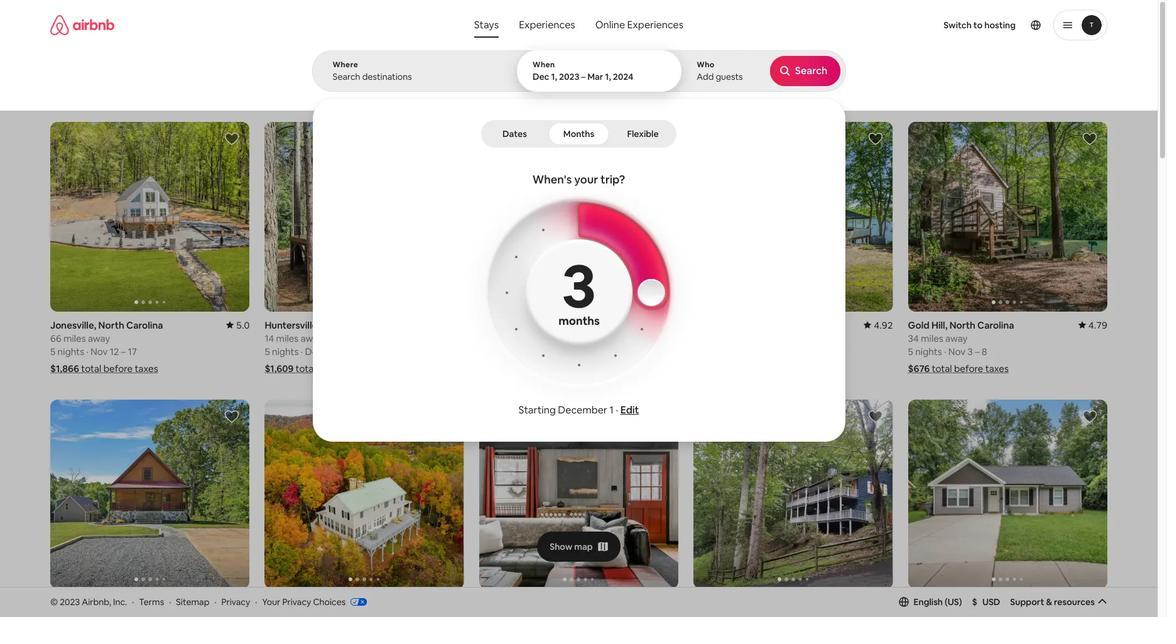Task type: describe. For each thing, give the bounding box(es) containing it.
north inside blowing rock, north carolina 78 miles away 5 nights · nov 27 – dec 2 $2,459 total before taxes
[[543, 319, 569, 331]]

map
[[575, 541, 593, 552]]

airbnb,
[[82, 596, 111, 607]]

add
[[697, 71, 714, 82]]

your privacy choices
[[262, 596, 346, 607]]

add to wishlist: jonesville, north carolina image
[[225, 131, 240, 146]]

months button
[[549, 123, 610, 145]]

switch to hosting link
[[937, 12, 1024, 38]]

total inside jonesville, north carolina 66 miles away 5 nights · nov 12 – 17 $1,866 total before taxes
[[81, 362, 101, 374]]

total inside huntersville, north carolina 14 miles away 5 nights · dec 31 – jan 5 $1,609 total before taxes
[[296, 362, 316, 374]]

4.79 out of 5 average rating image
[[1079, 319, 1108, 331]]

north for huntersville, north carolina 14 miles away 5 nights · dec 31 – jan 5 $1,609 total before taxes
[[322, 319, 348, 331]]

sitemap link
[[176, 596, 210, 607]]

nov for 78
[[520, 345, 537, 357]]

4 5 from the left
[[360, 345, 366, 357]]

show map
[[550, 541, 593, 552]]

amazing views
[[417, 93, 470, 103]]

$1,866
[[50, 362, 79, 374]]

78
[[479, 332, 490, 344]]

the-
[[786, 93, 801, 103]]

miles inside jonesville, north carolina 66 miles away 5 nights · nov 12 – 17 $1,866 total before taxes
[[63, 332, 86, 344]]

experiences inside online experiences link
[[628, 18, 684, 31]]

when
[[533, 60, 555, 70]]

experiences button
[[509, 13, 586, 38]]

when dec 1, 2023 – mar 1, 2024
[[533, 60, 634, 82]]

miles inside huntersville, north carolina 14 miles away 5 nights · dec 31 – jan 5 $1,609 total before taxes
[[276, 332, 299, 344]]

2024
[[613, 71, 634, 82]]

1
[[610, 403, 614, 417]]

amazing
[[417, 93, 449, 103]]

· left the your
[[255, 596, 257, 607]]

your
[[262, 596, 281, 607]]

taxes inside blowing rock, north carolina 78 miles away 5 nights · nov 27 – dec 2 $2,459 total before taxes
[[565, 362, 588, 374]]

1 privacy from the left
[[221, 596, 250, 607]]

dec inside huntersville, north carolina 14 miles away 5 nights · dec 31 – jan 5 $1,609 total before taxes
[[305, 345, 323, 357]]

rock,
[[517, 319, 541, 331]]

display total before taxes switch
[[1075, 80, 1097, 95]]

&
[[1047, 596, 1053, 608]]

· inside blowing rock, north carolina 78 miles away 5 nights · nov 27 – dec 2 $2,459 total before taxes
[[515, 345, 518, 357]]

add to wishlist: huntersville, north carolina image
[[225, 409, 240, 424]]

december
[[558, 403, 608, 417]]

months
[[559, 313, 600, 328]]

online experiences
[[596, 18, 684, 31]]

where
[[333, 60, 358, 70]]

2 1, from the left
[[605, 71, 611, 82]]

terms
[[139, 596, 164, 607]]

nov for 34
[[949, 345, 966, 357]]

4.92
[[874, 319, 893, 331]]

play
[[727, 93, 741, 103]]

add to wishlist: blowing rock, north carolina image
[[654, 131, 669, 146]]

blowing rock, north carolina 78 miles away 5 nights · nov 27 – dec 2 $2,459 total before taxes
[[479, 319, 608, 374]]

off-the-grid
[[772, 93, 815, 103]]

when's your trip?
[[533, 172, 625, 187]]

© 2023 airbnb, inc. ·
[[50, 596, 134, 607]]

add to wishlist: gold hill, north carolina image
[[1083, 131, 1098, 146]]

dec inside blowing rock, north carolina 78 miles away 5 nights · nov 27 – dec 2 $2,459 total before taxes
[[558, 345, 576, 357]]

17
[[128, 345, 137, 357]]

cabins
[[367, 93, 392, 103]]

5.0 out of 5 average rating image for jonesville, north carolina
[[226, 319, 250, 331]]

before inside jonesville, north carolina 66 miles away 5 nights · nov 12 – 17 $1,866 total before taxes
[[103, 362, 133, 374]]

nights inside huntersville, north carolina 14 miles away 5 nights · dec 31 – jan 5 $1,609 total before taxes
[[272, 345, 299, 357]]

flexible button
[[612, 123, 674, 145]]

Where field
[[333, 71, 497, 82]]

off-
[[772, 93, 786, 103]]

your
[[575, 172, 598, 187]]

· inside huntersville, north carolina 14 miles away 5 nights · dec 31 – jan 5 $1,609 total before taxes
[[301, 345, 303, 357]]

online experiences link
[[586, 13, 694, 38]]

jonesville, north carolina 66 miles away 5 nights · nov 12 – 17 $1,866 total before taxes
[[50, 319, 163, 374]]

2 privacy from the left
[[282, 596, 311, 607]]

english
[[914, 596, 943, 608]]

2
[[578, 345, 583, 357]]

5.0 out of 5 average rating image for blowing rock, north carolina
[[655, 319, 679, 331]]

– inside huntersville, north carolina 14 miles away 5 nights · dec 31 – jan 5 $1,609 total before taxes
[[336, 345, 341, 357]]

north inside gold hill, north carolina 34 miles away 5 nights · nov 3 – 8 $676 total before taxes
[[950, 319, 976, 331]]

huntersville, north carolina 14 miles away 5 nights · dec 31 – jan 5 $1,609 total before taxes
[[265, 319, 387, 374]]

huntersville, north carolina
[[50, 596, 172, 608]]

total inside blowing rock, north carolina 78 miles away 5 nights · nov 27 – dec 2 $2,459 total before taxes
[[511, 362, 531, 374]]

english (us) button
[[899, 596, 963, 608]]

– inside gold hill, north carolina 34 miles away 5 nights · nov 3 – 8 $676 total before taxes
[[975, 345, 980, 357]]

resources
[[1055, 596, 1095, 608]]

hosting
[[985, 19, 1016, 31]]

stays button
[[464, 13, 509, 38]]

carolina inside gold hill, north carolina 34 miles away 5 nights · nov 3 – 8 $676 total before taxes
[[978, 319, 1015, 331]]

nights inside jonesville, north carolina 66 miles away 5 nights · nov 12 – 17 $1,866 total before taxes
[[58, 345, 84, 357]]

huntersville, for huntersville, north carolina 14 miles away 5 nights · dec 31 – jan 5 $1,609 total before taxes
[[265, 319, 320, 331]]

usd
[[983, 596, 1001, 608]]

your privacy choices link
[[262, 596, 367, 608]]

· right the inc.
[[132, 596, 134, 607]]

north for jonesville, north carolina 66 miles away 5 nights · nov 12 – 17 $1,866 total before taxes
[[98, 319, 124, 331]]

nights inside gold hill, north carolina 34 miles away 5 nights · nov 3 – 8 $676 total before taxes
[[916, 345, 943, 357]]

english (us)
[[914, 596, 963, 608]]

– inside blowing rock, north carolina 78 miles away 5 nights · nov 27 – dec 2 $2,459 total before taxes
[[551, 345, 556, 357]]

hill,
[[932, 319, 948, 331]]

months
[[564, 128, 595, 140]]

starting december 1 · edit
[[519, 403, 639, 417]]

grid
[[801, 93, 815, 103]]

66
[[50, 332, 61, 344]]

countryside
[[298, 93, 342, 103]]

$676
[[909, 362, 930, 374]]

support & resources
[[1011, 596, 1095, 608]]

jonesville,
[[50, 319, 96, 331]]

who
[[697, 60, 715, 70]]

– inside jonesville, north carolina 66 miles away 5 nights · nov 12 – 17 $1,866 total before taxes
[[121, 345, 126, 357]]

miles inside gold hill, north carolina 34 miles away 5 nights · nov 3 – 8 $676 total before taxes
[[921, 332, 944, 344]]

group containing amazing views
[[50, 63, 892, 112]]

show map button
[[537, 531, 621, 562]]

when's
[[533, 172, 572, 187]]

show
[[550, 541, 573, 552]]

carolina for huntersville, north carolina 14 miles away 5 nights · dec 31 – jan 5 $1,609 total before taxes
[[350, 319, 387, 331]]

total inside gold hill, north carolina 34 miles away 5 nights · nov 3 – 8 $676 total before taxes
[[932, 362, 953, 374]]

to
[[974, 19, 983, 31]]

5.0 for blowing rock, north carolina 78 miles away 5 nights · nov 27 – dec 2 $2,459 total before taxes
[[665, 319, 679, 331]]



Task type: vqa. For each thing, say whether or not it's contained in the screenshot.
Intro to Mushroom Foraging in Seattle group
no



Task type: locate. For each thing, give the bounding box(es) containing it.
2 away from the left
[[517, 332, 539, 344]]

charlotte, north carolina
[[909, 596, 1020, 608]]

3 5 from the left
[[265, 345, 270, 357]]

2 miles from the left
[[492, 332, 514, 344]]

· left "12"
[[86, 345, 89, 357]]

$ usd
[[973, 596, 1001, 608]]

4 before from the left
[[955, 362, 984, 374]]

away down hill,
[[946, 332, 968, 344]]

beachfront
[[601, 93, 641, 103]]

nov left "12"
[[91, 345, 108, 357]]

away right 14
[[301, 332, 323, 344]]

away up "12"
[[88, 332, 110, 344]]

nights up $2,459
[[487, 345, 513, 357]]

31
[[325, 345, 334, 357]]

1 away from the left
[[88, 332, 110, 344]]

2 nights from the left
[[487, 345, 513, 357]]

2 total from the left
[[511, 362, 531, 374]]

carolina inside jonesville, north carolina 66 miles away 5 nights · nov 12 – 17 $1,866 total before taxes
[[126, 319, 163, 331]]

before down 27
[[533, 362, 563, 374]]

away inside blowing rock, north carolina 78 miles away 5 nights · nov 27 – dec 2 $2,459 total before taxes
[[517, 332, 539, 344]]

0 vertical spatial 2023
[[559, 71, 580, 82]]

away down "rock,"
[[517, 332, 539, 344]]

north left terms link
[[107, 596, 133, 608]]

2 horizontal spatial nov
[[949, 345, 966, 357]]

3 away from the left
[[301, 332, 323, 344]]

5 right jan
[[360, 345, 366, 357]]

5 inside jonesville, north carolina 66 miles away 5 nights · nov 12 – 17 $1,866 total before taxes
[[50, 345, 55, 357]]

edit
[[621, 403, 639, 417]]

nights up $676
[[916, 345, 943, 357]]

sitemap
[[176, 596, 210, 607]]

north inside huntersville, north carolina 14 miles away 5 nights · dec 31 – jan 5 $1,609 total before taxes
[[322, 319, 348, 331]]

1 5 from the left
[[50, 345, 55, 357]]

carolina for boone, north carolina
[[326, 596, 362, 608]]

2 taxes from the left
[[565, 362, 588, 374]]

north right boone,
[[298, 596, 324, 608]]

2 5 from the left
[[479, 345, 485, 357]]

0 horizontal spatial nov
[[91, 345, 108, 357]]

total right $676
[[932, 362, 953, 374]]

2 before from the left
[[533, 362, 563, 374]]

group
[[50, 63, 892, 112], [50, 122, 250, 311], [265, 122, 464, 311], [479, 122, 679, 311], [694, 122, 893, 311], [909, 122, 1108, 311], [50, 399, 250, 589], [265, 399, 464, 589], [479, 399, 679, 589], [694, 399, 893, 589], [909, 399, 1108, 589]]

away
[[88, 332, 110, 344], [517, 332, 539, 344], [301, 332, 323, 344], [946, 332, 968, 344]]

support
[[1011, 596, 1045, 608]]

1 horizontal spatial dec
[[533, 71, 550, 82]]

nov
[[91, 345, 108, 357], [520, 345, 537, 357], [949, 345, 966, 357]]

1 horizontal spatial 1,
[[605, 71, 611, 82]]

stays tab panel
[[312, 50, 846, 442]]

guests
[[716, 71, 743, 82]]

– left 17
[[121, 345, 126, 357]]

tab list inside stays tab panel
[[484, 120, 674, 148]]

1,
[[551, 71, 557, 82], [605, 71, 611, 82]]

huntersville, up 14
[[265, 319, 320, 331]]

34
[[909, 332, 919, 344]]

14
[[265, 332, 274, 344]]

dec left 31
[[305, 345, 323, 357]]

3 miles from the left
[[276, 332, 299, 344]]

taxes inside jonesville, north carolina 66 miles away 5 nights · nov 12 – 17 $1,866 total before taxes
[[135, 362, 158, 374]]

1 horizontal spatial 2023
[[559, 71, 580, 82]]

before inside gold hill, north carolina 34 miles away 5 nights · nov 3 – 8 $676 total before taxes
[[955, 362, 984, 374]]

1 horizontal spatial experiences
[[628, 18, 684, 31]]

north for boone, north carolina
[[298, 596, 324, 608]]

carolina
[[126, 319, 163, 331], [571, 319, 608, 331], [350, 319, 387, 331], [978, 319, 1015, 331], [135, 596, 172, 608], [326, 596, 362, 608], [984, 596, 1020, 608]]

1 vertical spatial 2023
[[60, 596, 80, 607]]

carolina for jonesville, north carolina 66 miles away 5 nights · nov 12 – 17 $1,866 total before taxes
[[126, 319, 163, 331]]

taxes down 8
[[986, 362, 1009, 374]]

1 before from the left
[[103, 362, 133, 374]]

– right 31
[[336, 345, 341, 357]]

nov inside jonesville, north carolina 66 miles away 5 nights · nov 12 – 17 $1,866 total before taxes
[[91, 345, 108, 357]]

north up "12"
[[98, 319, 124, 331]]

gold
[[909, 319, 930, 331]]

1 horizontal spatial privacy
[[282, 596, 311, 607]]

4 away from the left
[[946, 332, 968, 344]]

3 inside gold hill, north carolina 34 miles away 5 nights · nov 3 – 8 $676 total before taxes
[[968, 345, 973, 357]]

1 nights from the left
[[58, 345, 84, 357]]

north for huntersville, north carolina
[[107, 596, 133, 608]]

starting
[[519, 403, 556, 417]]

1 miles from the left
[[63, 332, 86, 344]]

· down hill,
[[945, 345, 947, 357]]

5 inside blowing rock, north carolina 78 miles away 5 nights · nov 27 – dec 2 $2,459 total before taxes
[[479, 345, 485, 357]]

2023 up domes
[[559, 71, 580, 82]]

1 nov from the left
[[91, 345, 108, 357]]

5 down 34
[[909, 345, 914, 357]]

2 experiences from the left
[[628, 18, 684, 31]]

huntersville,
[[265, 319, 320, 331], [50, 596, 105, 608]]

flexible
[[627, 128, 659, 140]]

before inside blowing rock, north carolina 78 miles away 5 nights · nov 27 – dec 2 $2,459 total before taxes
[[533, 362, 563, 374]]

before inside huntersville, north carolina 14 miles away 5 nights · dec 31 – jan 5 $1,609 total before taxes
[[318, 362, 347, 374]]

taxes
[[135, 362, 158, 374], [565, 362, 588, 374], [349, 362, 373, 374], [986, 362, 1009, 374]]

3
[[562, 246, 596, 325], [968, 345, 973, 357]]

carolina inside blowing rock, north carolina 78 miles away 5 nights · nov 27 – dec 2 $2,459 total before taxes
[[571, 319, 608, 331]]

©
[[50, 596, 58, 607]]

–
[[582, 71, 586, 82], [121, 345, 126, 357], [551, 345, 556, 357], [336, 345, 341, 357], [975, 345, 980, 357]]

taxes inside huntersville, north carolina 14 miles away 5 nights · dec 31 – jan 5 $1,609 total before taxes
[[349, 362, 373, 374]]

27
[[539, 345, 549, 357]]

0 horizontal spatial experiences
[[519, 18, 576, 31]]

boone, north carolina
[[265, 596, 362, 608]]

3 nights from the left
[[272, 345, 299, 357]]

experiences inside experiences button
[[519, 18, 576, 31]]

gold hill, north carolina 34 miles away 5 nights · nov 3 – 8 $676 total before taxes
[[909, 319, 1015, 374]]

experiences up the when
[[519, 18, 576, 31]]

none search field containing 3
[[312, 0, 846, 442]]

0 horizontal spatial 2023
[[60, 596, 80, 607]]

1, right mar
[[605, 71, 611, 82]]

nights inside blowing rock, north carolina 78 miles away 5 nights · nov 27 – dec 2 $2,459 total before taxes
[[487, 345, 513, 357]]

$1,609
[[265, 362, 294, 374]]

carolina for huntersville, north carolina
[[135, 596, 172, 608]]

miles inside blowing rock, north carolina 78 miles away 5 nights · nov 27 – dec 2 $2,459 total before taxes
[[492, 332, 514, 344]]

1 1, from the left
[[551, 71, 557, 82]]

None search field
[[312, 0, 846, 442]]

nov inside gold hill, north carolina 34 miles away 5 nights · nov 3 – 8 $676 total before taxes
[[949, 345, 966, 357]]

· left privacy link
[[214, 596, 217, 607]]

· right the 1 at the bottom of page
[[616, 403, 619, 417]]

1 horizontal spatial 3
[[968, 345, 973, 357]]

4 miles from the left
[[921, 332, 944, 344]]

jan
[[343, 345, 358, 357]]

1 horizontal spatial huntersville,
[[265, 319, 320, 331]]

2023 right ©
[[60, 596, 80, 607]]

trending
[[663, 93, 694, 103]]

3 taxes from the left
[[349, 362, 373, 374]]

dec inside the when dec 1, 2023 – mar 1, 2024
[[533, 71, 550, 82]]

north right "rock,"
[[543, 319, 569, 331]]

add to wishlist: charlotte, north carolina image
[[1083, 409, 1098, 424]]

dec left the 2
[[558, 345, 576, 357]]

total
[[81, 362, 101, 374], [511, 362, 531, 374], [296, 362, 316, 374], [932, 362, 953, 374]]

0 vertical spatial 3
[[562, 246, 596, 325]]

taxes down jan
[[349, 362, 373, 374]]

– left 8
[[975, 345, 980, 357]]

huntersville, left the inc.
[[50, 596, 105, 608]]

– right 27
[[551, 345, 556, 357]]

terms link
[[139, 596, 164, 607]]

inc.
[[113, 596, 127, 607]]

0 horizontal spatial dec
[[305, 345, 323, 357]]

huntersville, for huntersville, north carolina
[[50, 596, 105, 608]]

3 inside stays tab panel
[[562, 246, 596, 325]]

4 total from the left
[[932, 362, 953, 374]]

$
[[973, 596, 978, 608]]

0 horizontal spatial privacy
[[221, 596, 250, 607]]

miles down jonesville,
[[63, 332, 86, 344]]

privacy right the your
[[282, 596, 311, 607]]

away inside gold hill, north carolina 34 miles away 5 nights · nov 3 – 8 $676 total before taxes
[[946, 332, 968, 344]]

· right terms link
[[169, 596, 171, 607]]

0 horizontal spatial 3
[[562, 246, 596, 325]]

1 horizontal spatial nov
[[520, 345, 537, 357]]

· inside jonesville, north carolina 66 miles away 5 nights · nov 12 – 17 $1,866 total before taxes
[[86, 345, 89, 357]]

add to wishlist: banner elk, north carolina image
[[868, 409, 883, 424]]

views
[[450, 93, 470, 103]]

add to wishlist: denver, north carolina image
[[868, 131, 883, 146]]

(us)
[[945, 596, 963, 608]]

dates
[[503, 128, 527, 140]]

1 vertical spatial 3
[[968, 345, 973, 357]]

· inside stays tab panel
[[616, 403, 619, 417]]

total right $2,459
[[511, 362, 531, 374]]

mar
[[588, 71, 603, 82]]

choices
[[313, 596, 346, 607]]

charlotte,
[[909, 596, 954, 608]]

8
[[982, 345, 988, 357]]

miles down hill,
[[921, 332, 944, 344]]

north right hill,
[[950, 319, 976, 331]]

·
[[86, 345, 89, 357], [515, 345, 518, 357], [301, 345, 303, 357], [945, 345, 947, 357], [616, 403, 619, 417], [132, 596, 134, 607], [169, 596, 171, 607], [214, 596, 217, 607], [255, 596, 257, 607]]

nights
[[58, 345, 84, 357], [487, 345, 513, 357], [272, 345, 299, 357], [916, 345, 943, 357]]

3 before from the left
[[318, 362, 347, 374]]

4.79
[[1089, 319, 1108, 331]]

away inside huntersville, north carolina 14 miles away 5 nights · dec 31 – jan 5 $1,609 total before taxes
[[301, 332, 323, 344]]

total right $1,609
[[296, 362, 316, 374]]

terms · sitemap · privacy ·
[[139, 596, 257, 607]]

nights up $1,609
[[272, 345, 299, 357]]

– inside the when dec 1, 2023 – mar 1, 2024
[[582, 71, 586, 82]]

0 vertical spatial huntersville,
[[265, 319, 320, 331]]

privacy left the your
[[221, 596, 250, 607]]

nights up $1,866
[[58, 345, 84, 357]]

experiences right online
[[628, 18, 684, 31]]

north left usd
[[956, 596, 982, 608]]

north inside jonesville, north carolina 66 miles away 5 nights · nov 12 – 17 $1,866 total before taxes
[[98, 319, 124, 331]]

5.0 out of 5 average rating image
[[226, 319, 250, 331], [655, 319, 679, 331], [226, 596, 250, 608]]

1 taxes from the left
[[135, 362, 158, 374]]

edit button
[[621, 403, 639, 417]]

taxes down 17
[[135, 362, 158, 374]]

nov inside blowing rock, north carolina 78 miles away 5 nights · nov 27 – dec 2 $2,459 total before taxes
[[520, 345, 537, 357]]

2 horizontal spatial dec
[[558, 345, 576, 357]]

privacy link
[[221, 596, 250, 607]]

3 total from the left
[[296, 362, 316, 374]]

before
[[103, 362, 133, 374], [533, 362, 563, 374], [318, 362, 347, 374], [955, 362, 984, 374]]

blowing
[[479, 319, 515, 331]]

1 vertical spatial huntersville,
[[50, 596, 105, 608]]

miles down blowing
[[492, 332, 514, 344]]

before down 8
[[955, 362, 984, 374]]

· left 31
[[301, 345, 303, 357]]

12
[[110, 345, 119, 357]]

north up 31
[[322, 319, 348, 331]]

profile element
[[705, 0, 1108, 50]]

1 experiences from the left
[[519, 18, 576, 31]]

experiences
[[519, 18, 576, 31], [628, 18, 684, 31]]

5 5 from the left
[[909, 345, 914, 357]]

5 down the 78
[[479, 345, 485, 357]]

huntersville, inside huntersville, north carolina 14 miles away 5 nights · dec 31 – jan 5 $1,609 total before taxes
[[265, 319, 320, 331]]

miles
[[63, 332, 86, 344], [492, 332, 514, 344], [276, 332, 299, 344], [921, 332, 944, 344]]

5 down 14
[[265, 345, 270, 357]]

stays
[[474, 18, 499, 31]]

total right $1,866
[[81, 362, 101, 374]]

carolina inside huntersville, north carolina 14 miles away 5 nights · dec 31 – jan 5 $1,609 total before taxes
[[350, 319, 387, 331]]

tab list containing dates
[[484, 120, 674, 148]]

dec down the when
[[533, 71, 550, 82]]

2023 inside the when dec 1, 2023 – mar 1, 2024
[[559, 71, 580, 82]]

domes
[[551, 93, 576, 103]]

miles right 14
[[276, 332, 299, 344]]

switch
[[944, 19, 972, 31]]

– left mar
[[582, 71, 586, 82]]

0 horizontal spatial huntersville,
[[50, 596, 105, 608]]

· left 27
[[515, 345, 518, 357]]

privacy
[[221, 596, 250, 607], [282, 596, 311, 607]]

boone,
[[265, 596, 296, 608]]

4 taxes from the left
[[986, 362, 1009, 374]]

trip?
[[601, 172, 625, 187]]

before down "12"
[[103, 362, 133, 374]]

2 nov from the left
[[520, 345, 537, 357]]

4 nights from the left
[[916, 345, 943, 357]]

5 inside gold hill, north carolina 34 miles away 5 nights · nov 3 – 8 $676 total before taxes
[[909, 345, 914, 357]]

online
[[596, 18, 625, 31]]

taxes down the 2
[[565, 362, 588, 374]]

0 horizontal spatial 1,
[[551, 71, 557, 82]]

switch to hosting
[[944, 19, 1016, 31]]

who add guests
[[697, 60, 743, 82]]

2023
[[559, 71, 580, 82], [60, 596, 80, 607]]

nov left 8
[[949, 345, 966, 357]]

5 down 66 at the left of the page
[[50, 345, 55, 357]]

$2,459
[[479, 362, 509, 374]]

before down 31
[[318, 362, 347, 374]]

taxes inside gold hill, north carolina 34 miles away 5 nights · nov 3 – 8 $676 total before taxes
[[986, 362, 1009, 374]]

4.92 out of 5 average rating image
[[864, 319, 893, 331]]

5.0 for jonesville, north carolina 66 miles away 5 nights · nov 12 – 17 $1,866 total before taxes
[[236, 319, 250, 331]]

1 total from the left
[[81, 362, 101, 374]]

north for charlotte, north carolina
[[956, 596, 982, 608]]

nov left 27
[[520, 345, 537, 357]]

3 nov from the left
[[949, 345, 966, 357]]

tab list
[[484, 120, 674, 148]]

carolina for charlotte, north carolina
[[984, 596, 1020, 608]]

1, down the when
[[551, 71, 557, 82]]

what can we help you find? tab list
[[464, 13, 586, 38]]

· inside gold hill, north carolina 34 miles away 5 nights · nov 3 – 8 $676 total before taxes
[[945, 345, 947, 357]]

away inside jonesville, north carolina 66 miles away 5 nights · nov 12 – 17 $1,866 total before taxes
[[88, 332, 110, 344]]



